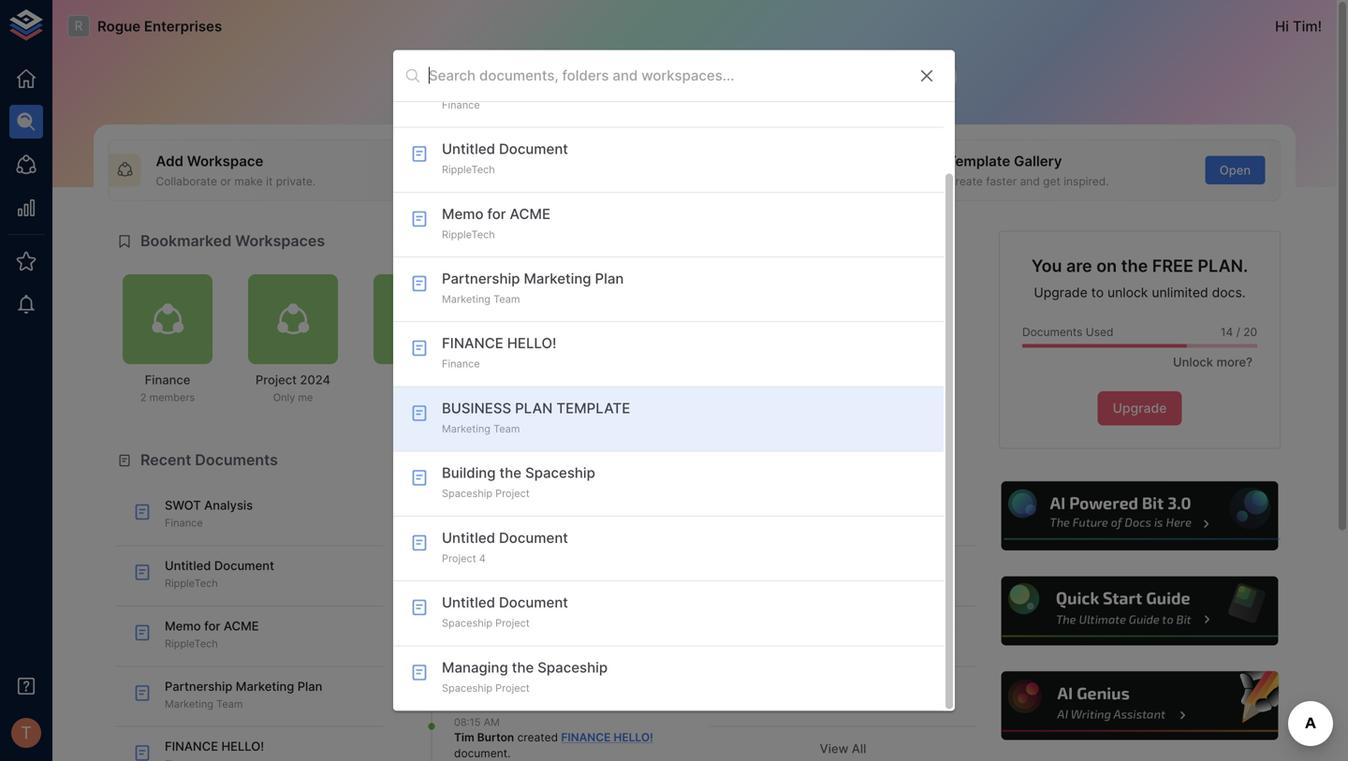 Task type: describe. For each thing, give the bounding box(es) containing it.
recent
[[140, 451, 191, 469]]

project inside untitled document spaceship project
[[495, 617, 530, 629]]

enterprises
[[144, 18, 222, 35]]

1 vertical spatial memo for acme rippletech
[[165, 619, 259, 650]]

. inside 08:31 am tim burton updated rippletech workspace .
[[512, 686, 515, 699]]

hi
[[1275, 18, 1289, 35]]

/
[[1237, 326, 1241, 339]]

0 vertical spatial documents
[[1022, 326, 1083, 339]]

finance link
[[393, 63, 944, 128]]

2 vertical spatial marketing team
[[758, 698, 837, 710]]

documents,
[[522, 69, 602, 86]]

08:34 am tim burton created swot analysis document .
[[454, 595, 644, 638]]

me for 4
[[424, 392, 438, 404]]

only for 2024
[[273, 392, 295, 404]]

4 inside the untitled document project 4
[[479, 552, 486, 565]]

workspaces...
[[685, 69, 778, 86]]

make
[[234, 174, 263, 188]]

spaceship project link
[[710, 546, 977, 607]]

open
[[1220, 163, 1251, 177]]

today
[[424, 494, 460, 509]]

t button
[[6, 713, 47, 754]]

project 4 only me
[[392, 373, 445, 404]]

it
[[266, 174, 273, 188]]

08:34
[[454, 595, 483, 607]]

are
[[1066, 256, 1092, 276]]

1 horizontal spatial finance hello! link
[[561, 731, 653, 744]]

blessed significances link
[[454, 548, 604, 578]]

workspace inside button
[[762, 335, 815, 347]]

upgrade button
[[1098, 392, 1182, 426]]

0 vertical spatial marketing team
[[623, 373, 716, 387]]

. for swot
[[508, 625, 511, 638]]

the for managing the spaceship
[[512, 659, 534, 676]]

untitled inside the untitled document project 4
[[442, 529, 495, 546]]

20
[[1244, 326, 1258, 339]]

free
[[1152, 256, 1194, 276]]

2 help image from the top
[[999, 574, 1281, 648]]

2
[[140, 392, 147, 404]]

rogue enterprises
[[97, 18, 222, 35]]

14 / 20
[[1221, 326, 1258, 339]]

swot analysis finance
[[165, 498, 253, 529]]

08:31 am tim burton updated rippletech workspace .
[[454, 656, 625, 699]]

you are on the free plan. upgrade to unlock unlimited docs.
[[1032, 256, 1248, 301]]

!
[[1318, 18, 1322, 35]]

team inside business plan template marketing team
[[494, 423, 520, 435]]

recently
[[734, 451, 798, 469]]

document down documents,
[[499, 140, 568, 157]]

08:15 am tim burton created finance hello! document .
[[454, 716, 653, 760]]

view all
[[820, 742, 866, 756]]

members
[[149, 392, 195, 404]]

1 vertical spatial memo
[[165, 619, 201, 633]]

add workspace collaborate or make it private.
[[156, 153, 316, 188]]

tim down 08:37 on the left
[[454, 548, 475, 562]]

more?
[[1217, 355, 1253, 369]]

rippletech only me
[[512, 373, 576, 404]]

untitled down the search
[[442, 140, 495, 157]]

project inside building the spaceship spaceship project
[[495, 488, 530, 500]]

finance for finance hello! finance
[[442, 335, 504, 352]]

0 vertical spatial plan
[[595, 270, 624, 287]]

open button
[[1206, 156, 1265, 185]]

recent documents
[[140, 451, 278, 469]]

blessed significances
[[454, 548, 604, 578]]

created for finance
[[517, 731, 558, 744]]

am for swot
[[486, 595, 502, 607]]

plan.
[[1198, 256, 1248, 276]]

workspaces
[[235, 232, 325, 250]]

favorited
[[801, 451, 870, 469]]

0 horizontal spatial for
[[204, 619, 220, 633]]

search
[[472, 69, 519, 86]]

project 2024 only me
[[256, 373, 331, 404]]

analysis inside swot analysis finance
[[204, 498, 253, 513]]

create inside template gallery create faster and get inspired.
[[947, 174, 983, 188]]

marketing team link for view all button
[[710, 667, 977, 727]]

unlock more? button
[[1163, 348, 1258, 377]]

rogue
[[97, 18, 141, 35]]

marketing team link for bookmark workspace button
[[618, 274, 721, 405]]

14
[[1221, 326, 1233, 339]]

Search documents, folders and workspaces... text field
[[429, 61, 903, 90]]

search documents, folders and workspaces... button
[[433, 60, 957, 95]]

workspace activities
[[437, 451, 591, 469]]

search documents, folders and workspaces...
[[472, 69, 778, 86]]

document for swot
[[454, 625, 508, 638]]

rippletech inside 08:31 am tim burton updated rippletech workspace .
[[565, 670, 625, 684]]

tim for workspace
[[454, 670, 475, 684]]

workspace inside add workspace collaborate or make it private.
[[187, 153, 263, 169]]

document for finance
[[454, 747, 508, 760]]

08:37 am
[[454, 534, 501, 546]]

tim right the hi
[[1293, 18, 1318, 35]]

template
[[557, 400, 630, 417]]

blessed
[[561, 548, 604, 562]]

08:31
[[454, 656, 481, 668]]

bookmarked workspaces
[[140, 232, 325, 250]]

only inside rippletech only me
[[524, 392, 546, 404]]

only for 4
[[399, 392, 421, 404]]

am for rippletech
[[484, 656, 500, 668]]

plan
[[515, 400, 553, 417]]

faster
[[986, 174, 1017, 188]]

unlock
[[1173, 355, 1214, 369]]

analysis inside the 08:34 am tim burton created swot analysis document .
[[598, 609, 644, 623]]

create document
[[552, 153, 671, 169]]

0 vertical spatial create
[[552, 153, 597, 169]]

0 horizontal spatial plan
[[298, 679, 323, 694]]

bookmark workspace button
[[743, 274, 833, 364]]

1 horizontal spatial acme
[[510, 205, 551, 222]]

burton for finance
[[477, 731, 514, 744]]

the inside you are on the free plan. upgrade to unlock unlimited docs.
[[1121, 256, 1148, 276]]

dialog containing untitled document
[[393, 23, 955, 711]]

upgrade inside button
[[1113, 400, 1167, 416]]

t
[[21, 723, 32, 743]]

add for add
[[432, 163, 456, 177]]

marketing inside business plan template marketing team
[[442, 423, 491, 435]]

gallery
[[1014, 153, 1062, 169]]

managing the spaceship spaceship project
[[442, 659, 608, 694]]

0 horizontal spatial documents
[[195, 451, 278, 469]]

spaceship inside untitled document spaceship project
[[442, 617, 493, 629]]

partnership inside dialog
[[442, 270, 520, 287]]



Task type: locate. For each thing, give the bounding box(es) containing it.
tim down "08:31" at the bottom of page
[[454, 670, 475, 684]]

swot inside swot analysis finance
[[165, 498, 201, 513]]

created inside the 08:34 am tim burton created swot analysis document .
[[517, 609, 558, 623]]

finance inside finance hello! finance
[[442, 358, 480, 370]]

0 horizontal spatial partnership
[[165, 679, 233, 694]]

0 horizontal spatial memo
[[165, 619, 201, 633]]

0 vertical spatial acme
[[510, 205, 551, 222]]

untitled down swot analysis finance
[[165, 558, 211, 573]]

finance down the search
[[442, 99, 480, 111]]

documents up swot analysis finance
[[195, 451, 278, 469]]

marketing team down spaceship project
[[758, 638, 837, 650]]

significances
[[454, 564, 527, 578]]

me inside rippletech only me
[[549, 392, 564, 404]]

3 me from the left
[[549, 392, 564, 404]]

untitled inside untitled document spaceship project
[[442, 594, 495, 611]]

1 horizontal spatial upgrade
[[1113, 400, 1167, 416]]

08:37
[[454, 534, 482, 546]]

0 vertical spatial swot
[[165, 498, 201, 513]]

0 horizontal spatial hello!
[[221, 739, 264, 754]]

tim down 08:15
[[454, 731, 475, 744]]

1 burton from the top
[[477, 548, 514, 562]]

get
[[1043, 174, 1061, 188]]

marketing team
[[623, 373, 716, 387], [758, 638, 837, 650], [758, 698, 837, 710]]

docs.
[[1212, 285, 1246, 301]]

finance inside 'link'
[[442, 99, 480, 111]]

1 vertical spatial and
[[1020, 174, 1040, 188]]

1 horizontal spatial add
[[432, 163, 456, 177]]

inspired.
[[1064, 174, 1109, 188]]

2 horizontal spatial me
[[549, 392, 564, 404]]

hello! for finance hello!
[[221, 739, 264, 754]]

finance for finance hello!
[[165, 739, 218, 754]]

tim down 08:34
[[454, 609, 475, 623]]

burton inside 08:15 am tim burton created finance hello! document .
[[477, 731, 514, 744]]

on
[[1097, 256, 1117, 276]]

1 horizontal spatial untitled document rippletech
[[442, 140, 568, 176]]

1 vertical spatial the
[[500, 465, 522, 481]]

memo for acme rippletech inside dialog
[[442, 205, 551, 240]]

document inside the 08:34 am tim burton created swot analysis document .
[[454, 625, 508, 638]]

hello! for finance hello! finance
[[507, 335, 557, 352]]

managing
[[442, 659, 508, 676]]

. inside 08:15 am tim burton created finance hello! document .
[[508, 747, 511, 760]]

untitled
[[442, 140, 495, 157], [442, 529, 495, 546], [165, 558, 211, 573], [442, 594, 495, 611]]

2 vertical spatial help image
[[999, 669, 1281, 743]]

me down 2024
[[298, 392, 313, 404]]

me inside "project 4 only me"
[[424, 392, 438, 404]]

untitled document rippletech down the search
[[442, 140, 568, 176]]

1 document from the top
[[454, 625, 508, 638]]

document inside untitled document spaceship project
[[499, 594, 568, 611]]

2 document from the top
[[454, 747, 508, 760]]

the for building the spaceship
[[500, 465, 522, 481]]

0 vertical spatial help image
[[999, 479, 1281, 553]]

4 inside "project 4 only me"
[[437, 373, 445, 387]]

08:15
[[454, 716, 481, 729]]

and inside template gallery create faster and get inspired.
[[1020, 174, 1040, 188]]

2 horizontal spatial only
[[524, 392, 546, 404]]

partnership up finance hello! finance
[[442, 270, 520, 287]]

0 vertical spatial memo
[[442, 205, 484, 222]]

to
[[1091, 285, 1104, 301]]

am right "08:31" at the bottom of page
[[484, 656, 500, 668]]

am
[[485, 534, 501, 546], [486, 595, 502, 607], [484, 656, 500, 668], [484, 716, 500, 729]]

collaborate
[[156, 174, 217, 188]]

1 vertical spatial create
[[947, 174, 983, 188]]

finance 2 members
[[140, 373, 195, 404]]

4 burton from the top
[[477, 731, 514, 744]]

0 vertical spatial for
[[487, 205, 506, 222]]

0 vertical spatial memo for acme rippletech
[[442, 205, 551, 240]]

finance inside finance hello! finance
[[442, 335, 504, 352]]

1 horizontal spatial memo
[[442, 205, 484, 222]]

and right folders
[[656, 69, 681, 86]]

document
[[499, 140, 568, 157], [601, 153, 671, 169], [499, 529, 568, 546], [214, 558, 274, 573], [499, 594, 568, 611]]

you
[[1032, 256, 1062, 276]]

am up 'tim burton'
[[485, 534, 501, 546]]

am inside 08:31 am tim burton updated rippletech workspace .
[[484, 656, 500, 668]]

finance inside swot analysis finance
[[165, 517, 203, 529]]

workspace down business
[[437, 451, 519, 469]]

hello! inside finance hello! finance
[[507, 335, 557, 352]]

1 help image from the top
[[999, 479, 1281, 553]]

document up "08:31" at the bottom of page
[[454, 625, 508, 638]]

updated
[[517, 670, 562, 684]]

1 horizontal spatial memo for acme rippletech
[[442, 205, 551, 240]]

0 vertical spatial partnership
[[442, 270, 520, 287]]

upgrade down you
[[1034, 285, 1088, 301]]

for inside dialog
[[487, 205, 506, 222]]

1 vertical spatial .
[[512, 686, 515, 699]]

finance hello!
[[165, 739, 264, 754]]

only inside "project 4 only me"
[[399, 392, 421, 404]]

burton up significances
[[477, 548, 514, 562]]

project inside managing the spaceship spaceship project
[[495, 682, 530, 694]]

0 horizontal spatial finance
[[165, 739, 218, 754]]

partnership marketing plan marketing team up finance hello! finance
[[442, 270, 624, 305]]

tim
[[1293, 18, 1318, 35], [454, 548, 475, 562], [454, 609, 475, 623], [454, 670, 475, 684], [454, 731, 475, 744]]

building the spaceship spaceship project
[[442, 465, 595, 500]]

am inside 08:15 am tim burton created finance hello! document .
[[484, 716, 500, 729]]

1 vertical spatial documents
[[195, 451, 278, 469]]

create
[[552, 153, 597, 169], [947, 174, 983, 188]]

add inside add workspace collaborate or make it private.
[[156, 153, 184, 169]]

1 horizontal spatial partnership
[[442, 270, 520, 287]]

and down gallery
[[1020, 174, 1040, 188]]

4
[[437, 373, 445, 387], [479, 552, 486, 565]]

business plan template marketing team
[[442, 400, 630, 435]]

0 horizontal spatial create
[[552, 153, 597, 169]]

0 horizontal spatial swot
[[165, 498, 201, 513]]

created for swot
[[517, 609, 558, 623]]

swot inside the 08:34 am tim burton created swot analysis document .
[[561, 609, 595, 623]]

0 vertical spatial rippletech link
[[710, 486, 977, 546]]

untitled document project 4
[[442, 529, 568, 565]]

recently favorited
[[734, 451, 870, 469]]

0 horizontal spatial rippletech link
[[565, 670, 625, 684]]

tim for analysis
[[454, 609, 475, 623]]

1 horizontal spatial workspace
[[437, 451, 519, 469]]

burton inside 08:31 am tim burton updated rippletech workspace .
[[477, 670, 514, 684]]

unlimited
[[1152, 285, 1209, 301]]

0 horizontal spatial me
[[298, 392, 313, 404]]

document inside 08:15 am tim burton created finance hello! document .
[[454, 747, 508, 760]]

the right managing
[[512, 659, 534, 676]]

tim inside the 08:34 am tim burton created swot analysis document .
[[454, 609, 475, 623]]

burton
[[477, 548, 514, 562], [477, 609, 514, 623], [477, 670, 514, 684], [477, 731, 514, 744]]

hi tim !
[[1275, 18, 1322, 35]]

project inside "project 4 only me"
[[392, 373, 434, 387]]

analysis down blessed
[[598, 609, 644, 623]]

document
[[454, 625, 508, 638], [454, 747, 508, 760]]

1 horizontal spatial plan
[[595, 270, 624, 287]]

2 burton from the top
[[477, 609, 514, 623]]

all
[[852, 742, 866, 756]]

project inside project 2024 only me
[[256, 373, 297, 387]]

am inside the 08:34 am tim burton created swot analysis document .
[[486, 595, 502, 607]]

2 vertical spatial the
[[512, 659, 534, 676]]

me inside project 2024 only me
[[298, 392, 313, 404]]

swot down recent
[[165, 498, 201, 513]]

1 only from the left
[[273, 392, 295, 404]]

spaceship project
[[758, 577, 846, 590]]

private.
[[276, 174, 316, 188]]

1 vertical spatial partnership marketing plan marketing team
[[165, 679, 323, 710]]

1 vertical spatial untitled document rippletech
[[165, 558, 274, 590]]

1 horizontal spatial 4
[[479, 552, 486, 565]]

view
[[820, 742, 849, 756]]

1 vertical spatial plan
[[298, 679, 323, 694]]

plan
[[595, 270, 624, 287], [298, 679, 323, 694]]

0 horizontal spatial 4
[[437, 373, 445, 387]]

the right building
[[500, 465, 522, 481]]

finance inside 08:15 am tim burton created finance hello! document .
[[561, 731, 611, 744]]

1 vertical spatial created
[[517, 731, 558, 744]]

r
[[75, 18, 83, 34]]

0 horizontal spatial acme
[[224, 619, 259, 633]]

memo
[[442, 205, 484, 222], [165, 619, 201, 633]]

1 horizontal spatial and
[[1020, 174, 1040, 188]]

untitled up 'tim burton'
[[442, 529, 495, 546]]

1 horizontal spatial for
[[487, 205, 506, 222]]

or
[[220, 174, 231, 188]]

partnership up finance hello!
[[165, 679, 233, 694]]

partnership marketing plan marketing team up finance hello!
[[165, 679, 323, 710]]

add button
[[414, 156, 474, 185]]

0 horizontal spatial and
[[656, 69, 681, 86]]

3 burton from the top
[[477, 670, 514, 684]]

burton for swot
[[477, 609, 514, 623]]

business
[[442, 400, 511, 417]]

tim inside 08:31 am tim burton updated rippletech workspace .
[[454, 670, 475, 684]]

tim inside 08:15 am tim burton created finance hello! document .
[[454, 731, 475, 744]]

marketing team up view
[[758, 698, 837, 710]]

workspace down bookmark
[[762, 335, 815, 347]]

2 horizontal spatial hello!
[[614, 731, 653, 744]]

4 down 08:37 am
[[479, 552, 486, 565]]

the inside building the spaceship spaceship project
[[500, 465, 522, 481]]

bookmark
[[764, 321, 813, 333]]

upgrade
[[1034, 285, 1088, 301], [1113, 400, 1167, 416]]

for
[[487, 205, 506, 222], [204, 619, 220, 633]]

finance up members
[[145, 373, 190, 387]]

tim for hello!
[[454, 731, 475, 744]]

folders
[[605, 69, 652, 86]]

unlock more?
[[1173, 355, 1253, 369]]

am right 08:15
[[484, 716, 500, 729]]

4 up business
[[437, 373, 445, 387]]

1 vertical spatial workspace
[[454, 686, 512, 699]]

add inside button
[[432, 163, 456, 177]]

hello! inside 08:15 am tim burton created finance hello! document .
[[614, 731, 653, 744]]

dialog
[[393, 23, 955, 711]]

0 horizontal spatial untitled document rippletech
[[165, 558, 274, 590]]

2 created from the top
[[517, 731, 558, 744]]

me up the activities
[[549, 392, 564, 404]]

0 vertical spatial analysis
[[204, 498, 253, 513]]

2 only from the left
[[399, 392, 421, 404]]

building
[[442, 465, 496, 481]]

rippletech link
[[710, 486, 977, 546], [565, 670, 625, 684]]

am for finance
[[484, 716, 500, 729]]

0 vertical spatial upgrade
[[1034, 285, 1088, 301]]

1 vertical spatial upgrade
[[1113, 400, 1167, 416]]

tim burton
[[454, 548, 514, 562]]

created down blessed significances at the left
[[517, 609, 558, 623]]

finance inside finance 2 members
[[145, 373, 190, 387]]

workspace up "or"
[[187, 153, 263, 169]]

created inside 08:15 am tim burton created finance hello! document .
[[517, 731, 558, 744]]

view all button
[[710, 735, 977, 761]]

document down blessed significances at the left
[[499, 594, 568, 611]]

finance hello! finance
[[442, 335, 557, 370]]

0 vertical spatial created
[[517, 609, 558, 623]]

1 vertical spatial help image
[[999, 574, 1281, 648]]

untitled document spaceship project
[[442, 594, 568, 629]]

the up unlock
[[1121, 256, 1148, 276]]

help image
[[999, 479, 1281, 553], [999, 574, 1281, 648], [999, 669, 1281, 743]]

bookmark workspace
[[762, 321, 815, 347]]

workspace inside 08:31 am tim burton updated rippletech workspace .
[[454, 686, 512, 699]]

created down 08:31 am tim burton updated rippletech workspace .
[[517, 731, 558, 744]]

1 vertical spatial rippletech link
[[565, 670, 625, 684]]

0 vertical spatial the
[[1121, 256, 1148, 276]]

0 vertical spatial untitled document rippletech
[[442, 140, 568, 176]]

1 created from the top
[[517, 609, 558, 623]]

document down finance 'link'
[[601, 153, 671, 169]]

burton down 08:15
[[477, 731, 514, 744]]

document down swot analysis finance
[[214, 558, 274, 573]]

. for finance
[[508, 747, 511, 760]]

0 vertical spatial workspace
[[762, 335, 815, 347]]

analysis
[[204, 498, 253, 513], [598, 609, 644, 623]]

burton for rippletech
[[477, 670, 514, 684]]

documents left the used
[[1022, 326, 1083, 339]]

marketing team up template
[[623, 373, 716, 387]]

finance down recent
[[165, 517, 203, 529]]

workspace
[[187, 153, 263, 169], [437, 451, 519, 469]]

template
[[947, 153, 1011, 169]]

0 vertical spatial workspace
[[187, 153, 263, 169]]

1 vertical spatial workspace
[[437, 451, 519, 469]]

untitled document rippletech down swot analysis finance
[[165, 558, 274, 590]]

0 horizontal spatial only
[[273, 392, 295, 404]]

2024
[[300, 373, 331, 387]]

0 horizontal spatial add
[[156, 153, 184, 169]]

finance up business
[[442, 358, 480, 370]]

upgrade down unlock more? button at the top of page
[[1113, 400, 1167, 416]]

workspace down managing
[[454, 686, 512, 699]]

0 vertical spatial 4
[[437, 373, 445, 387]]

1 me from the left
[[298, 392, 313, 404]]

untitled down significances
[[442, 594, 495, 611]]

1 vertical spatial swot
[[561, 609, 595, 623]]

and inside button
[[656, 69, 681, 86]]

team
[[494, 293, 520, 305], [684, 373, 716, 387], [494, 423, 520, 435], [810, 638, 837, 650], [216, 698, 243, 710], [810, 698, 837, 710]]

0 horizontal spatial memo for acme rippletech
[[165, 619, 259, 650]]

3 only from the left
[[524, 392, 546, 404]]

1 vertical spatial 4
[[479, 552, 486, 565]]

1 horizontal spatial me
[[424, 392, 438, 404]]

2 me from the left
[[424, 392, 438, 404]]

1 vertical spatial acme
[[224, 619, 259, 633]]

swot down blessed
[[561, 609, 595, 623]]

. inside the 08:34 am tim burton created swot analysis document .
[[508, 625, 511, 638]]

0 horizontal spatial workspace
[[187, 153, 263, 169]]

1 horizontal spatial partnership marketing plan marketing team
[[442, 270, 624, 305]]

1 horizontal spatial rippletech link
[[710, 486, 977, 546]]

1 vertical spatial marketing team
[[758, 638, 837, 650]]

1 vertical spatial analysis
[[598, 609, 644, 623]]

0 horizontal spatial finance hello! link
[[116, 727, 383, 761]]

analysis down the recent documents
[[204, 498, 253, 513]]

created
[[517, 609, 558, 623], [517, 731, 558, 744]]

1 vertical spatial for
[[204, 619, 220, 633]]

documents
[[1022, 326, 1083, 339], [195, 451, 278, 469]]

document down 08:15
[[454, 747, 508, 760]]

1 vertical spatial partnership
[[165, 679, 233, 694]]

upgrade inside you are on the free plan. upgrade to unlock unlimited docs.
[[1034, 285, 1088, 301]]

0 vertical spatial partnership marketing plan marketing team
[[442, 270, 624, 305]]

rippletech link right the updated
[[565, 670, 625, 684]]

1 horizontal spatial workspace
[[762, 335, 815, 347]]

used
[[1086, 326, 1114, 339]]

me left business
[[424, 392, 438, 404]]

1 horizontal spatial swot
[[561, 609, 595, 623]]

document up blessed significances at the left
[[499, 529, 568, 546]]

0 horizontal spatial partnership marketing plan marketing team
[[165, 679, 323, 710]]

project inside the untitled document project 4
[[442, 552, 476, 565]]

burton down "08:31" at the bottom of page
[[477, 670, 514, 684]]

create down documents,
[[552, 153, 597, 169]]

burton inside the 08:34 am tim burton created swot analysis document .
[[477, 609, 514, 623]]

burton down 08:34
[[477, 609, 514, 623]]

0 vertical spatial .
[[508, 625, 511, 638]]

1 horizontal spatial analysis
[[598, 609, 644, 623]]

2 horizontal spatial finance
[[561, 731, 611, 744]]

am right 08:34
[[486, 595, 502, 607]]

add for add workspace collaborate or make it private.
[[156, 153, 184, 169]]

the inside managing the spaceship spaceship project
[[512, 659, 534, 676]]

create down template
[[947, 174, 983, 188]]

0 horizontal spatial upgrade
[[1034, 285, 1088, 301]]

finance
[[442, 99, 480, 111], [442, 358, 480, 370], [145, 373, 190, 387], [165, 517, 203, 529]]

activities
[[523, 451, 591, 469]]

1 horizontal spatial documents
[[1022, 326, 1083, 339]]

the
[[1121, 256, 1148, 276], [500, 465, 522, 481], [512, 659, 534, 676]]

1 horizontal spatial hello!
[[507, 335, 557, 352]]

template gallery create faster and get inspired.
[[947, 153, 1109, 188]]

rippletech link down favorited
[[710, 486, 977, 546]]

1 vertical spatial document
[[454, 747, 508, 760]]

2 vertical spatial .
[[508, 747, 511, 760]]

1 horizontal spatial finance
[[442, 335, 504, 352]]

0 vertical spatial document
[[454, 625, 508, 638]]

me for 2024
[[298, 392, 313, 404]]

1 horizontal spatial create
[[947, 174, 983, 188]]

documents used
[[1022, 326, 1114, 339]]

document inside the untitled document project 4
[[499, 529, 568, 546]]

0 horizontal spatial analysis
[[204, 498, 253, 513]]

bookmarked
[[140, 232, 232, 250]]

marketing team link
[[618, 274, 721, 405], [710, 607, 977, 667], [710, 667, 977, 727]]

3 help image from the top
[[999, 669, 1281, 743]]

only inside project 2024 only me
[[273, 392, 295, 404]]



Task type: vqa. For each thing, say whether or not it's contained in the screenshot.


